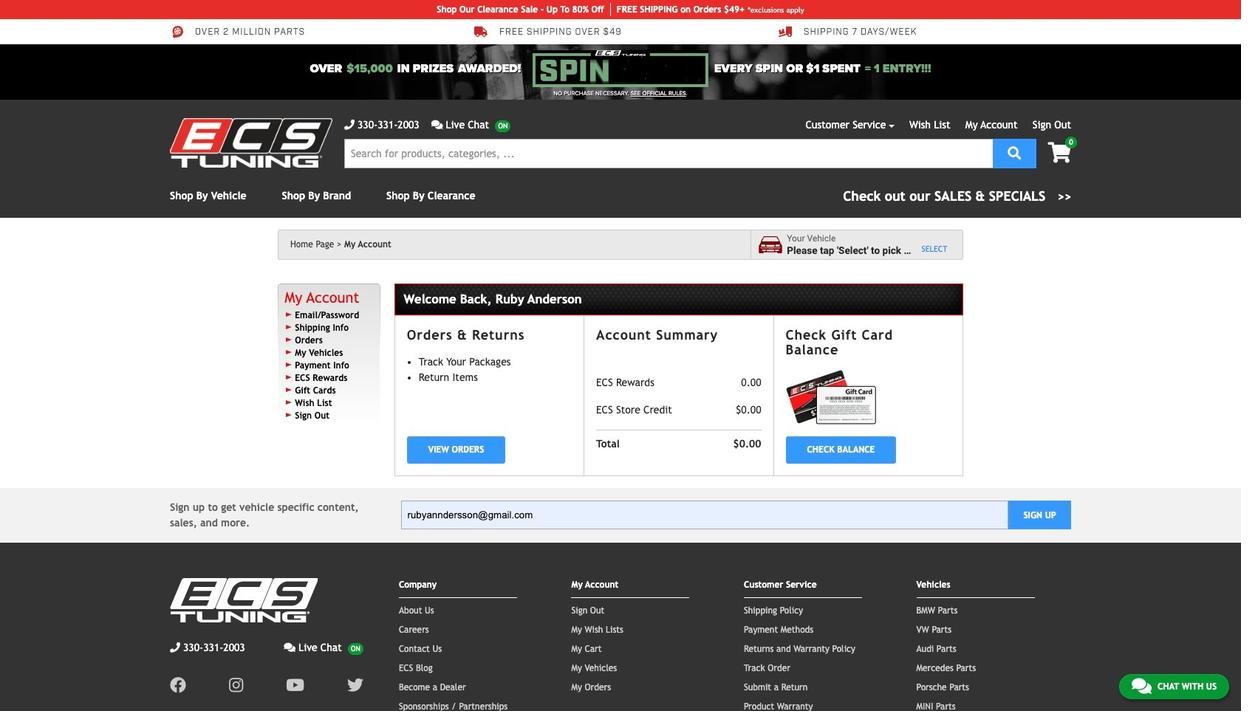 Task type: locate. For each thing, give the bounding box(es) containing it.
comments image
[[431, 120, 443, 130], [1132, 678, 1152, 695]]

1 vertical spatial comments image
[[1132, 678, 1152, 695]]

shopping cart image
[[1048, 143, 1071, 163]]

0 vertical spatial ecs tuning image
[[170, 118, 333, 168]]

0 horizontal spatial comments image
[[431, 120, 443, 130]]

search image
[[1008, 146, 1021, 159]]

1 horizontal spatial comments image
[[1132, 678, 1152, 695]]

twitter logo image
[[347, 677, 363, 694]]

phone image
[[170, 643, 180, 653]]

1 ecs tuning image from the top
[[170, 118, 333, 168]]

ecs tuning image
[[170, 118, 333, 168], [170, 578, 318, 623]]

Email email field
[[401, 501, 1009, 530]]

comments image
[[284, 643, 296, 653]]

1 vertical spatial ecs tuning image
[[170, 578, 318, 623]]



Task type: vqa. For each thing, say whether or not it's contained in the screenshot.
2nd "ecs tuning" image from the bottom
yes



Task type: describe. For each thing, give the bounding box(es) containing it.
instagram logo image
[[229, 677, 243, 694]]

Search text field
[[344, 139, 993, 168]]

phone image
[[344, 120, 355, 130]]

0 vertical spatial comments image
[[431, 120, 443, 130]]

ecs tuning 'spin to win' contest logo image
[[533, 50, 709, 87]]

youtube logo image
[[286, 677, 304, 694]]

2 ecs tuning image from the top
[[170, 578, 318, 623]]

facebook logo image
[[170, 677, 186, 694]]



